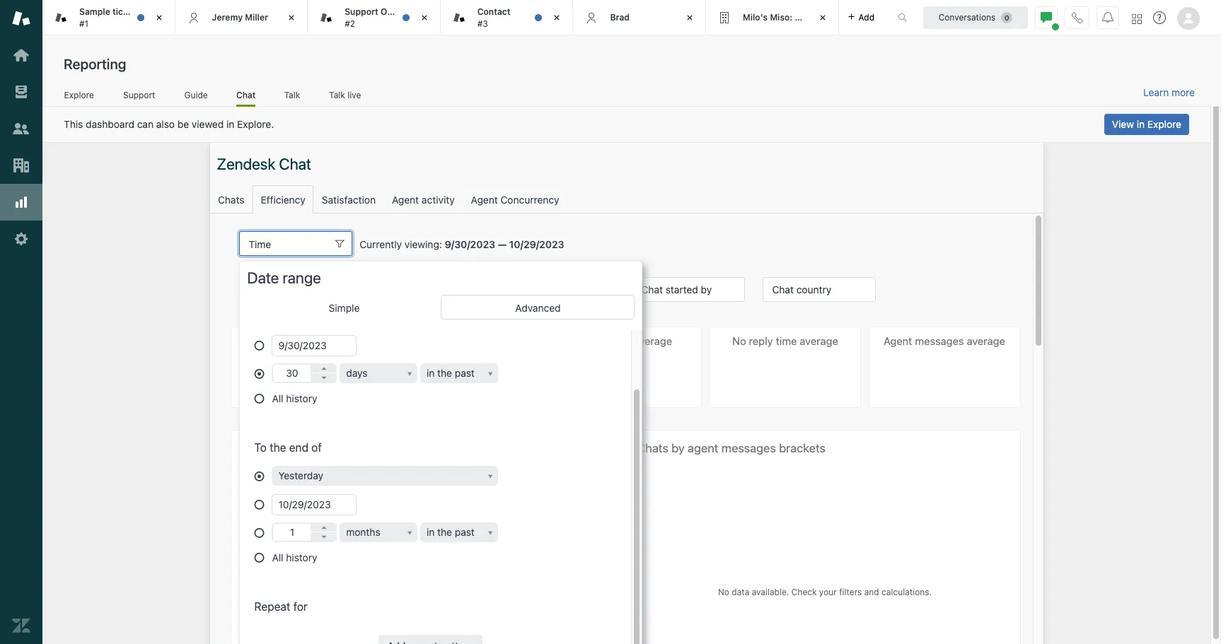 Task type: locate. For each thing, give the bounding box(es) containing it.
2 talk from the left
[[329, 90, 345, 100]]

1 horizontal spatial in
[[1137, 118, 1145, 130]]

0 horizontal spatial support
[[123, 90, 155, 100]]

talk
[[284, 90, 300, 100], [329, 90, 345, 100]]

reporting image
[[12, 193, 30, 212]]

1 close image from the left
[[152, 11, 166, 25]]

close image inside brad tab
[[683, 11, 697, 25]]

tab containing support outreach
[[308, 0, 441, 35]]

close image left jeremy
[[152, 11, 166, 25]]

also
[[156, 118, 175, 130]]

tabs tab list
[[42, 0, 883, 35]]

close image left #3
[[417, 11, 431, 25]]

in inside button
[[1137, 118, 1145, 130]]

viewed
[[192, 118, 224, 130]]

chat
[[236, 90, 256, 100]]

2 tab from the left
[[441, 0, 573, 35]]

close image right brad
[[683, 11, 697, 25]]

button displays agent's chat status as online. image
[[1041, 12, 1052, 23]]

conversations button
[[923, 6, 1028, 29]]

talk right chat
[[284, 90, 300, 100]]

1 close image from the left
[[285, 11, 299, 25]]

1 vertical spatial support
[[123, 90, 155, 100]]

notifications image
[[1102, 12, 1114, 23]]

talk left the live
[[329, 90, 345, 100]]

1 vertical spatial explore
[[1148, 118, 1182, 130]]

0 horizontal spatial in
[[226, 118, 234, 130]]

live
[[348, 90, 361, 100]]

contact #3
[[477, 6, 511, 29]]

1 horizontal spatial close image
[[550, 11, 564, 25]]

zendesk support image
[[12, 9, 30, 28]]

close image
[[152, 11, 166, 25], [417, 11, 431, 25], [683, 11, 697, 25], [816, 11, 830, 25]]

learn more
[[1143, 86, 1195, 98]]

explore down 'learn more' link
[[1148, 118, 1182, 130]]

0 vertical spatial explore
[[64, 90, 94, 100]]

guide link
[[184, 90, 208, 105]]

talk for talk live
[[329, 90, 345, 100]]

0 horizontal spatial talk
[[284, 90, 300, 100]]

1 tab from the left
[[308, 0, 441, 35]]

support inside the "support outreach #2"
[[345, 6, 378, 17]]

in right view
[[1137, 118, 1145, 130]]

tab
[[308, 0, 441, 35], [441, 0, 573, 35], [706, 0, 839, 35]]

in right "viewed"
[[226, 118, 234, 130]]

close image inside 'jeremy miller' tab
[[285, 11, 299, 25]]

talk link
[[284, 90, 300, 105]]

main element
[[0, 0, 42, 645]]

support up 'can'
[[123, 90, 155, 100]]

reporting
[[64, 56, 126, 72]]

1 horizontal spatial explore
[[1148, 118, 1182, 130]]

view in explore button
[[1104, 114, 1189, 135]]

explore up this at the left top
[[64, 90, 94, 100]]

close image left add dropdown button in the right of the page
[[816, 11, 830, 25]]

customers image
[[12, 120, 30, 138]]

close image left brad
[[550, 11, 564, 25]]

support up #2
[[345, 6, 378, 17]]

talk live link
[[329, 90, 362, 105]]

0 horizontal spatial explore
[[64, 90, 94, 100]]

explore
[[64, 90, 94, 100], [1148, 118, 1182, 130]]

1 talk from the left
[[284, 90, 300, 100]]

in
[[226, 118, 234, 130], [1137, 118, 1145, 130]]

0 horizontal spatial close image
[[285, 11, 299, 25]]

support link
[[123, 90, 156, 105]]

2 in from the left
[[1137, 118, 1145, 130]]

jeremy
[[212, 12, 243, 22]]

learn more link
[[1143, 86, 1195, 99]]

close image right the miller
[[285, 11, 299, 25]]

can
[[137, 118, 154, 130]]

explore link
[[64, 90, 94, 105]]

1 horizontal spatial support
[[345, 6, 378, 17]]

explore inside explore link
[[64, 90, 94, 100]]

4 close image from the left
[[816, 11, 830, 25]]

3 tab from the left
[[706, 0, 839, 35]]

2 close image from the left
[[550, 11, 564, 25]]

0 vertical spatial support
[[345, 6, 378, 17]]

close image
[[285, 11, 299, 25], [550, 11, 564, 25]]

1 horizontal spatial talk
[[329, 90, 345, 100]]

zendesk image
[[12, 617, 30, 635]]

admin image
[[12, 230, 30, 248]]

explore.
[[237, 118, 274, 130]]

this
[[64, 118, 83, 130]]

explore inside view in explore button
[[1148, 118, 1182, 130]]

guide
[[184, 90, 208, 100]]

jeremy miller
[[212, 12, 268, 22]]

3 close image from the left
[[683, 11, 697, 25]]

support
[[345, 6, 378, 17], [123, 90, 155, 100]]

get help image
[[1153, 11, 1166, 24]]



Task type: vqa. For each thing, say whether or not it's contained in the screenshot.
the Subject
no



Task type: describe. For each thing, give the bounding box(es) containing it.
organizations image
[[12, 156, 30, 175]]

#2
[[345, 18, 355, 29]]

view in explore
[[1112, 118, 1182, 130]]

conversations
[[939, 12, 996, 22]]

view
[[1112, 118, 1134, 130]]

#1
[[79, 18, 89, 29]]

zendesk products image
[[1132, 14, 1142, 24]]

#1 tab
[[42, 0, 175, 35]]

tab containing contact
[[441, 0, 573, 35]]

support for support
[[123, 90, 155, 100]]

more
[[1172, 86, 1195, 98]]

chat link
[[236, 90, 256, 107]]

1 in from the left
[[226, 118, 234, 130]]

be
[[177, 118, 189, 130]]

views image
[[12, 83, 30, 101]]

this dashboard can also be viewed in explore.
[[64, 118, 274, 130]]

outreach
[[381, 6, 419, 17]]

add
[[859, 12, 875, 22]]

support for support outreach #2
[[345, 6, 378, 17]]

talk live
[[329, 90, 361, 100]]

support outreach #2
[[345, 6, 419, 29]]

jeremy miller tab
[[175, 0, 308, 35]]

dashboard
[[86, 118, 134, 130]]

get started image
[[12, 46, 30, 64]]

miller
[[245, 12, 268, 22]]

talk for talk
[[284, 90, 300, 100]]

close image inside #1 tab
[[152, 11, 166, 25]]

2 close image from the left
[[417, 11, 431, 25]]

learn
[[1143, 86, 1169, 98]]

brad
[[610, 12, 630, 22]]

#3
[[477, 18, 488, 29]]

add button
[[839, 0, 883, 35]]

brad tab
[[573, 0, 706, 35]]

contact
[[477, 6, 511, 17]]

close image inside tab
[[550, 11, 564, 25]]



